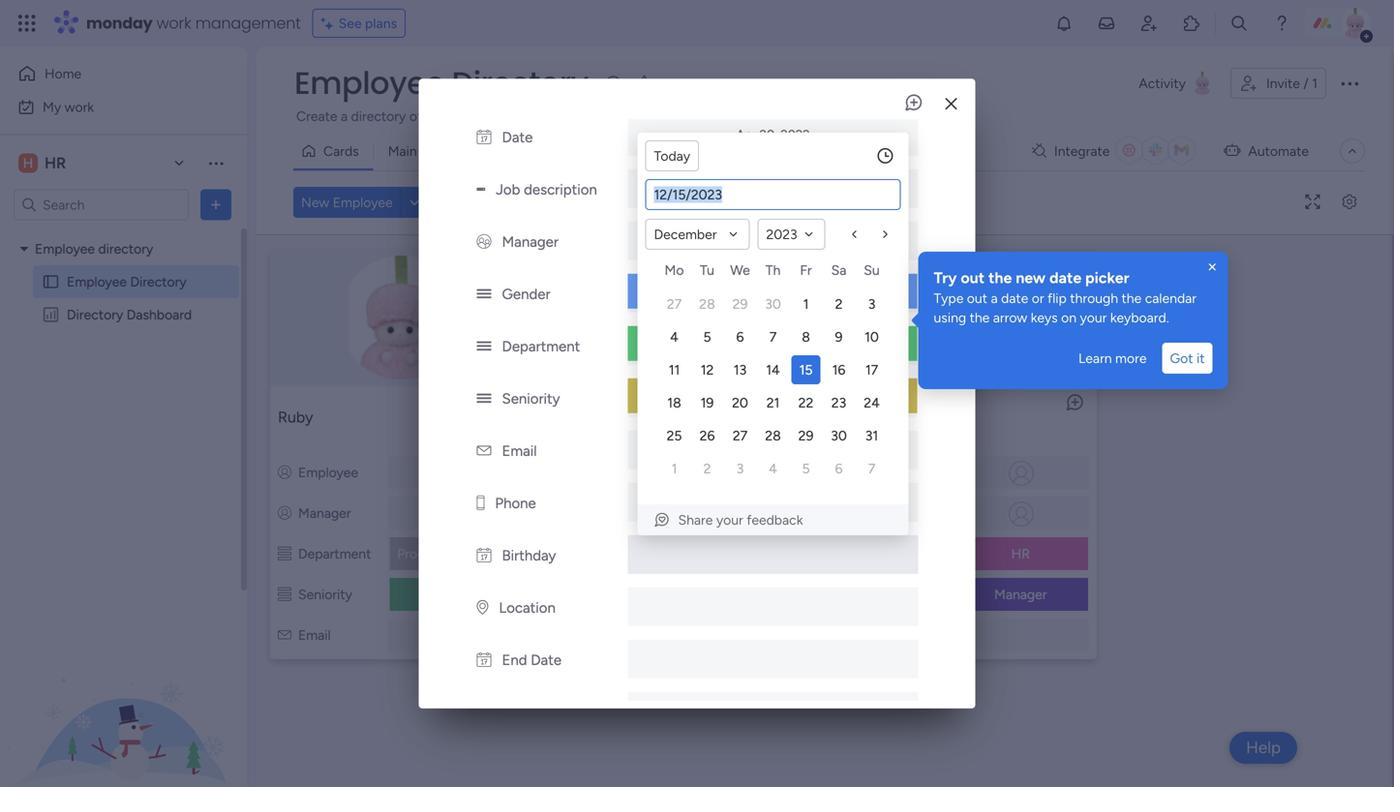 Task type: vqa. For each thing, say whether or not it's contained in the screenshot.
work management templates ELEMENT
no



Task type: describe. For each thing, give the bounding box(es) containing it.
mid- inside row group
[[711, 586, 739, 603]]

1 vertical spatial out
[[967, 290, 988, 306]]

v2 multiple person column image
[[477, 233, 491, 251]]

cards
[[323, 143, 359, 159]]

20 button
[[726, 388, 755, 417]]

1 horizontal spatial directory
[[351, 108, 406, 124]]

sort
[[753, 194, 779, 211]]

mid-level inside row group
[[711, 586, 767, 603]]

job
[[496, 181, 520, 198]]

past
[[499, 108, 525, 124]]

1 horizontal spatial date
[[1050, 269, 1082, 287]]

Search in workspace field
[[41, 194, 162, 216]]

and
[[473, 108, 496, 124]]

25
[[667, 427, 682, 444]]

1 inside invite / 1 "button"
[[1312, 75, 1318, 92]]

share your feedback
[[678, 512, 803, 528]]

0 horizontal spatial 30
[[765, 296, 781, 312]]

1 vertical spatial it
[[767, 337, 778, 354]]

28 for rightmost 28 button
[[765, 427, 781, 444]]

dapulse person column image for employee 3
[[842, 505, 856, 521]]

0 horizontal spatial 30 button
[[759, 290, 788, 319]]

dapulse date column image
[[477, 651, 491, 669]]

14 button
[[759, 355, 788, 384]]

can
[[918, 108, 940, 124]]

invite / 1 button
[[1231, 68, 1327, 99]]

new
[[301, 194, 329, 211]]

employee up of
[[294, 61, 444, 105]]

0 vertical spatial junececi7@gmail.com
[[711, 440, 835, 456]]

1 vertical spatial date
[[1001, 290, 1029, 306]]

picker
[[1085, 269, 1130, 287]]

5555
[[733, 493, 762, 508]]

level inside row group
[[739, 586, 767, 603]]

su
[[864, 262, 880, 278]]

1 horizontal spatial employee directory
[[294, 61, 588, 105]]

work for monday
[[156, 12, 191, 34]]

show board description image
[[602, 74, 625, 93]]

the left arrow
[[970, 309, 990, 326]]

seniority for manager
[[862, 586, 917, 603]]

add view image
[[478, 144, 486, 158]]

13
[[734, 362, 747, 378]]

2 horizontal spatial card cover image image
[[950, 302, 981, 333]]

1 horizontal spatial 3 button
[[857, 290, 886, 319]]

1 horizontal spatial 2
[[835, 296, 843, 312]]

arrow
[[993, 309, 1028, 326]]

employee 1
[[560, 408, 639, 427]]

5 for 5 button to the top
[[703, 329, 711, 345]]

help
[[1246, 738, 1281, 758]]

23 button
[[824, 388, 854, 417]]

seniority for executive
[[298, 586, 352, 603]]

1 down friday element on the right top
[[803, 296, 809, 312]]

1 vertical spatial 30 button
[[824, 421, 854, 450]]

h
[[23, 155, 33, 171]]

executive
[[427, 586, 486, 603]]

close image
[[1205, 259, 1221, 275]]

see plans
[[339, 15, 397, 31]]

v2 email column image for ruby
[[278, 627, 291, 643]]

monday
[[86, 12, 153, 34]]

see for see more
[[883, 107, 906, 123]]

close image
[[945, 97, 957, 111]]

rubys
[[423, 628, 458, 644]]

0 horizontal spatial 27 button
[[660, 290, 689, 319]]

18 button
[[660, 388, 689, 417]]

learn
[[1079, 350, 1112, 366]]

0 vertical spatial mid-level
[[745, 390, 801, 406]]

automatically
[[943, 108, 1025, 124]]

1 vertical spatial 3 button
[[726, 454, 755, 483]]

employee directory
[[35, 241, 153, 257]]

18
[[667, 395, 681, 411]]

got it button
[[1162, 343, 1213, 374]]

1 horizontal spatial 28 button
[[759, 421, 788, 450]]

share your feedback link
[[653, 510, 893, 530]]

previous image
[[847, 227, 862, 242]]

6 for bottom 6 button
[[835, 460, 843, 477]]

0 vertical spatial mid-
[[745, 390, 773, 406]]

december button
[[645, 219, 750, 250]]

type
[[934, 290, 964, 306]]

v2 email column image for employee 3
[[842, 627, 855, 643]]

v2 status outline image for ruby
[[278, 546, 291, 562]]

0 horizontal spatial 4 button
[[660, 322, 689, 351]]

my work
[[43, 99, 94, 115]]

dapulse date column image for date
[[477, 129, 491, 146]]

2 vertical spatial it
[[733, 546, 744, 562]]

0 horizontal spatial 4
[[670, 329, 679, 345]]

email for v2 email column icon associated with ruby
[[298, 627, 331, 643]]

person
[[566, 194, 607, 211]]

0 vertical spatial using
[[1172, 108, 1205, 124]]

end
[[502, 651, 527, 669]]

add to favorites image
[[635, 73, 654, 92]]

the left new
[[989, 269, 1012, 287]]

lottie animation element
[[0, 592, 247, 787]]

the up keyboard.
[[1122, 290, 1142, 306]]

dapulse person column image for ruby
[[278, 464, 291, 481]]

autopilot image
[[1224, 138, 1241, 162]]

help image
[[1272, 14, 1292, 33]]

3 for the bottommost 3 'button'
[[737, 460, 744, 477]]

1 horizontal spatial 27 button
[[726, 421, 755, 450]]

try out the new date picker heading
[[934, 267, 1213, 289]]

21
[[767, 395, 780, 411]]

1 left 18
[[632, 408, 639, 427]]

1 vertical spatial directory
[[130, 274, 187, 290]]

19
[[701, 395, 714, 411]]

employee up public board icon
[[35, 241, 95, 257]]

/
[[1304, 75, 1309, 92]]

through
[[1070, 290, 1118, 306]]

0 horizontal spatial a
[[341, 108, 348, 124]]

sunday element
[[855, 259, 888, 288]]

hr inside workspace selection element
[[45, 154, 66, 172]]

your inside the try out the new date picker type out a date or flip through the calendar using the arrow keys on your keyboard.
[[1080, 309, 1107, 326]]

(222) 222-5555 link
[[666, 488, 762, 513]]

0 vertical spatial level
[[773, 390, 801, 406]]

moved
[[1047, 108, 1088, 124]]

management
[[467, 546, 547, 562]]

inbox image
[[1097, 14, 1116, 33]]

open full screen image
[[1297, 195, 1328, 210]]

list box containing employee directory
[[0, 229, 247, 593]]

1 horizontal spatial 2 button
[[824, 290, 854, 319]]

description
[[524, 181, 597, 198]]

department for hr
[[862, 546, 935, 562]]

employee left 18
[[560, 408, 628, 427]]

employee down the '31' button
[[862, 464, 922, 481]]

2 vertical spatial directory
[[67, 306, 123, 323]]

directory dashboard
[[67, 306, 192, 323]]

try out the new date picker type out a date or flip through the calendar using the arrow keys on your keyboard.
[[934, 269, 1200, 326]]

row group containing 27
[[658, 288, 888, 485]]

employee 3
[[842, 408, 923, 427]]

be
[[1028, 108, 1044, 124]]

or
[[1032, 290, 1044, 306]]

v2 dropdown column image
[[477, 181, 485, 198]]

email for middle v2 email column icon
[[502, 442, 537, 460]]

1 down 25
[[672, 460, 677, 477]]

public board image
[[42, 273, 60, 291]]

today button
[[645, 140, 699, 171]]

automate
[[1249, 143, 1309, 159]]

2022
[[781, 127, 810, 142]]

to
[[1092, 108, 1105, 124]]

29 for the bottommost 29 button
[[798, 427, 814, 444]]

0 vertical spatial date
[[502, 129, 533, 146]]

15
[[799, 362, 813, 378]]

1 horizontal spatial v2 email column image
[[477, 442, 491, 460]]

v2 status outline image for employee 3
[[842, 546, 855, 562]]

grid containing mo
[[658, 259, 888, 485]]

invite
[[1266, 75, 1300, 92]]

workspace image
[[18, 153, 38, 174]]

19 button
[[693, 388, 722, 417]]

create a directory of current and past employees. each applicant hired during the recruitment process can automatically be moved to this board using the automation center.
[[296, 108, 1346, 124]]

0 vertical spatial out
[[961, 269, 985, 287]]

search everything image
[[1230, 14, 1249, 33]]

0 horizontal spatial 1 button
[[660, 454, 689, 483]]

10
[[865, 329, 879, 345]]

14
[[766, 362, 780, 378]]

table
[[420, 143, 452, 159]]

9
[[835, 329, 843, 345]]

help button
[[1230, 732, 1297, 764]]

caret down image
[[20, 242, 28, 256]]

20,
[[760, 127, 778, 142]]

0 horizontal spatial employee directory
[[67, 274, 187, 290]]

1 horizontal spatial 30
[[831, 427, 847, 444]]

seniority for mid-level
[[502, 390, 560, 407]]

job description
[[496, 181, 597, 198]]

6 for the left 6 button
[[736, 329, 744, 345]]

thursday element
[[757, 259, 790, 288]]

0 horizontal spatial 6 button
[[726, 322, 755, 351]]

work for my
[[65, 99, 94, 115]]

center.
[[1304, 108, 1346, 124]]

share
[[678, 512, 713, 528]]

0 vertical spatial 28 button
[[693, 290, 722, 319]]

on
[[1061, 309, 1077, 326]]

22
[[799, 395, 814, 411]]

10 button
[[857, 322, 886, 351]]

activity
[[1139, 75, 1186, 92]]



Task type: locate. For each thing, give the bounding box(es) containing it.
see inside "button"
[[339, 15, 362, 31]]

0 horizontal spatial 2 button
[[693, 454, 722, 483]]

2 button up (222) 222-5555 link
[[693, 454, 722, 483]]

of
[[409, 108, 422, 124]]

it down share your feedback
[[733, 546, 744, 562]]

0 horizontal spatial 7
[[770, 329, 777, 345]]

wednesday element
[[724, 259, 757, 288]]

learn more button
[[1071, 343, 1155, 374]]

it manager
[[744, 179, 802, 193]]

1 vertical spatial 28 button
[[759, 421, 788, 450]]

directory down search in workspace field
[[98, 241, 153, 257]]

27 down monday element
[[667, 296, 682, 312]]

1 horizontal spatial 3
[[868, 296, 876, 312]]

30 left the 31
[[831, 427, 847, 444]]

23
[[832, 395, 846, 411]]

your down 222-
[[716, 512, 743, 528]]

invite / 1
[[1266, 75, 1318, 92]]

see plans button
[[312, 9, 406, 38]]

28 button down tuesday "element"
[[693, 290, 722, 319]]

date down past
[[502, 129, 533, 146]]

6 down 23
[[835, 460, 843, 477]]

1 horizontal spatial work
[[156, 12, 191, 34]]

0 vertical spatial 5 button
[[693, 322, 722, 351]]

phone
[[495, 495, 536, 512]]

level
[[773, 390, 801, 406], [739, 586, 767, 603]]

ruby
[[278, 408, 313, 427]]

during
[[727, 108, 766, 124]]

employee directory up current
[[294, 61, 588, 105]]

see
[[339, 15, 362, 31], [883, 107, 906, 123]]

2 down saturday element
[[835, 296, 843, 312]]

arrow down image
[[693, 191, 716, 214]]

0 vertical spatial 30 button
[[759, 290, 788, 319]]

6
[[736, 329, 744, 345], [835, 460, 843, 477]]

dapulse person column image down the ruby
[[278, 464, 291, 481]]

0 vertical spatial 3
[[868, 296, 876, 312]]

out right try
[[961, 269, 985, 287]]

1 dapulse person column image from the left
[[278, 505, 291, 521]]

1 horizontal spatial hr
[[1011, 546, 1030, 562]]

v2 status image for department
[[477, 338, 491, 355]]

today
[[654, 148, 690, 164]]

v2 status image up v2 status image
[[477, 338, 491, 355]]

1 horizontal spatial dapulse person column image
[[842, 464, 856, 481]]

27 for left 27 'button'
[[667, 296, 682, 312]]

1 v2 status outline image from the left
[[278, 546, 291, 562]]

0 vertical spatial 4
[[670, 329, 679, 345]]

30 down thursday element
[[765, 296, 781, 312]]

17 button
[[857, 355, 886, 384]]

v2 status outline image
[[278, 546, 291, 562], [842, 546, 855, 562]]

4 up share your feedback link
[[769, 460, 777, 477]]

0 vertical spatial 5
[[703, 329, 711, 345]]

1 horizontal spatial 7
[[868, 460, 876, 477]]

7
[[770, 329, 777, 345], [868, 460, 876, 477]]

4
[[670, 329, 679, 345], [769, 460, 777, 477]]

30 button left the 31
[[824, 421, 854, 450]]

2 up (222) 222-5555 link
[[704, 460, 711, 477]]

13 button
[[726, 355, 755, 384]]

1 horizontal spatial a
[[991, 290, 998, 306]]

1 vertical spatial 2
[[704, 460, 711, 477]]

3 for the rightmost 3 'button'
[[868, 296, 876, 312]]

0 horizontal spatial card cover image image
[[283, 256, 520, 379]]

1 vertical spatial 6 button
[[824, 454, 854, 483]]

dialog containing date
[[419, 0, 976, 785]]

5 for bottom 5 button
[[802, 460, 810, 477]]

26 button
[[693, 421, 722, 450]]

29
[[733, 296, 748, 312], [798, 427, 814, 444]]

1 horizontal spatial see
[[883, 107, 906, 123]]

3 button up the "5555"
[[726, 454, 755, 483]]

1 horizontal spatial your
[[1080, 309, 1107, 326]]

1 horizontal spatial 7 button
[[857, 454, 886, 483]]

junececi7@gmail.com inside row group
[[683, 628, 808, 644]]

department for production management
[[298, 546, 371, 562]]

workspace selection element
[[18, 152, 69, 175]]

directory up past
[[452, 61, 588, 105]]

5 button up 12 button on the top of page
[[693, 322, 722, 351]]

mo
[[665, 262, 684, 278]]

0 horizontal spatial your
[[716, 512, 743, 528]]

0 vertical spatial 6
[[736, 329, 744, 345]]

card cover image image
[[283, 256, 520, 379], [565, 256, 802, 379], [950, 302, 981, 333]]

0 horizontal spatial directory
[[67, 306, 123, 323]]

a inside the try out the new date picker type out a date or flip through the calendar using the arrow keys on your keyboard.
[[991, 290, 998, 306]]

integrate
[[1054, 143, 1110, 159]]

28 button down 21 button
[[759, 421, 788, 450]]

tuesday element
[[691, 259, 724, 288]]

more
[[910, 107, 941, 123]]

directory up dashboard
[[130, 274, 187, 290]]

1 horizontal spatial level
[[773, 390, 801, 406]]

0 horizontal spatial level
[[739, 586, 767, 603]]

0 vertical spatial 2
[[835, 296, 843, 312]]

mid-level down 14
[[745, 390, 801, 406]]

v2 status outline image for ruby
[[278, 586, 291, 603]]

using down type
[[934, 309, 966, 326]]

1 vertical spatial 6
[[835, 460, 843, 477]]

2 v2 status outline image from the left
[[842, 546, 855, 562]]

4 button up the "5555"
[[759, 454, 788, 483]]

employee right new
[[333, 194, 393, 211]]

7 down the 31
[[868, 460, 876, 477]]

email for v2 email column icon for employee 3
[[862, 627, 895, 643]]

8
[[802, 329, 810, 345]]

work right my
[[65, 99, 94, 115]]

saturday element
[[823, 259, 855, 288]]

1 horizontal spatial v2 status outline image
[[842, 586, 855, 603]]

it up 14
[[767, 337, 778, 354]]

Date field
[[646, 180, 900, 209]]

1 vertical spatial directory
[[98, 241, 153, 257]]

30 button down thursday element
[[759, 290, 788, 319]]

dapulse person column image down the employee 3
[[842, 464, 856, 481]]

(222)
[[673, 493, 703, 508]]

0 vertical spatial 28
[[699, 296, 715, 312]]

5 up 12 button on the top of page
[[703, 329, 711, 345]]

27 button down monday element
[[660, 290, 689, 319]]

apps image
[[1182, 14, 1202, 33]]

1 vertical spatial 30
[[831, 427, 847, 444]]

out right type
[[967, 290, 988, 306]]

27
[[667, 296, 682, 312], [733, 427, 748, 444]]

junececi7@gmail.com link
[[679, 628, 812, 644]]

2 dapulse person column image from the left
[[842, 505, 856, 521]]

dapulse integrations image
[[1032, 144, 1047, 158]]

0 horizontal spatial 2
[[704, 460, 711, 477]]

0 horizontal spatial 28 button
[[693, 290, 722, 319]]

27 right 26 button
[[733, 427, 748, 444]]

1 vertical spatial employee directory
[[67, 274, 187, 290]]

1 dapulse person column image from the left
[[278, 464, 291, 481]]

1 vertical spatial 5 button
[[792, 454, 821, 483]]

2
[[835, 296, 843, 312], [704, 460, 711, 477]]

4 button
[[660, 322, 689, 351], [759, 454, 788, 483]]

2 v2 status image from the top
[[477, 338, 491, 355]]

friday element
[[790, 259, 823, 288]]

7 button down the '31' button
[[857, 454, 886, 483]]

0 vertical spatial your
[[1080, 309, 1107, 326]]

employee down employee 1
[[580, 464, 640, 481]]

apr 20, 2022
[[736, 127, 810, 142]]

0 horizontal spatial 7 button
[[759, 322, 788, 351]]

1 vertical spatial date
[[531, 651, 562, 669]]

board
[[1133, 108, 1169, 124]]

3 right 24
[[914, 408, 923, 427]]

main
[[388, 143, 417, 159]]

mid- up junececi7@gmail.com link
[[711, 586, 739, 603]]

1 vertical spatial 27
[[733, 427, 748, 444]]

1 vertical spatial mid-level
[[711, 586, 767, 603]]

1 horizontal spatial dapulse person column image
[[842, 505, 856, 521]]

dapulse person column image
[[278, 505, 291, 521], [842, 505, 856, 521]]

1 vertical spatial 4
[[769, 460, 777, 477]]

date up flip
[[1050, 269, 1082, 287]]

applicant
[[634, 108, 690, 124]]

v2 status outline image
[[278, 586, 291, 603], [842, 586, 855, 603]]

27 button
[[660, 290, 689, 319], [726, 421, 755, 450]]

the up autopilot image
[[1208, 108, 1228, 124]]

collapse board header image
[[1345, 143, 1360, 159]]

28 down 21 button
[[765, 427, 781, 444]]

15 button
[[792, 355, 821, 384]]

work right monday
[[156, 12, 191, 34]]

30
[[765, 296, 781, 312], [831, 427, 847, 444]]

date up arrow
[[1001, 290, 1029, 306]]

1 horizontal spatial 29
[[798, 427, 814, 444]]

1 vertical spatial junececi7@gmail.com
[[683, 628, 808, 644]]

29 button down "wednesday" element
[[726, 290, 755, 319]]

see left the plans
[[339, 15, 362, 31]]

6 button
[[726, 322, 755, 351], [824, 454, 854, 483]]

monday work management
[[86, 12, 301, 34]]

1 v2 status image from the top
[[477, 285, 491, 303]]

5 up feedback
[[802, 460, 810, 477]]

card cover image image for ruby
[[283, 256, 520, 379]]

dapulse date column image down and on the left top of the page
[[477, 129, 491, 146]]

25 button
[[660, 421, 689, 450]]

1 vertical spatial 29
[[798, 427, 814, 444]]

monday element
[[658, 259, 691, 288]]

0 vertical spatial it
[[744, 179, 754, 193]]

29 down 22
[[798, 427, 814, 444]]

1 vertical spatial mid-
[[711, 586, 739, 603]]

mid-
[[745, 390, 773, 406], [711, 586, 739, 603]]

recruitment
[[792, 108, 864, 124]]

my work button
[[12, 92, 208, 122]]

2 dapulse person column image from the left
[[842, 464, 856, 481]]

date right end
[[531, 651, 562, 669]]

notifications image
[[1054, 14, 1074, 33]]

3
[[868, 296, 876, 312], [914, 408, 923, 427], [737, 460, 744, 477]]

settings image
[[1334, 195, 1365, 210]]

work
[[156, 12, 191, 34], [65, 99, 94, 115]]

hr
[[45, 154, 66, 172], [1011, 546, 1030, 562]]

1 vertical spatial 3
[[914, 408, 923, 427]]

keys
[[1031, 309, 1058, 326]]

28 down tuesday "element"
[[699, 296, 715, 312]]

1 horizontal spatial directory
[[130, 274, 187, 290]]

level up junececi7@gmail.com link
[[739, 586, 767, 603]]

dashboard
[[127, 306, 192, 323]]

main table button
[[373, 136, 467, 167]]

department for it
[[502, 338, 580, 355]]

select product image
[[17, 14, 37, 33]]

1 vertical spatial 29 button
[[792, 421, 821, 450]]

a right the create
[[341, 108, 348, 124]]

1 vertical spatial 27 button
[[726, 421, 755, 450]]

cards button
[[293, 136, 373, 167]]

employee down the ruby
[[298, 464, 358, 481]]

1
[[1312, 75, 1318, 92], [803, 296, 809, 312], [632, 408, 639, 427], [672, 460, 677, 477]]

1 horizontal spatial v2 status outline image
[[842, 546, 855, 562]]

card cover image image for employee 1
[[565, 256, 802, 379]]

my
[[43, 99, 61, 115]]

location
[[499, 599, 556, 617]]

directory right public dashboard icon
[[67, 306, 123, 323]]

4 up "11" button
[[670, 329, 679, 345]]

1 button down '25' button
[[660, 454, 689, 483]]

plans
[[365, 15, 397, 31]]

29 button down 22 'button'
[[792, 421, 821, 450]]

flip
[[1048, 290, 1067, 306]]

1 vertical spatial 1 button
[[660, 454, 689, 483]]

new employee button
[[293, 187, 401, 218]]

activity button
[[1131, 68, 1223, 99]]

new
[[1016, 269, 1046, 287]]

3 button down sunday element
[[857, 290, 886, 319]]

27 for the right 27 'button'
[[733, 427, 748, 444]]

employee inside button
[[333, 194, 393, 211]]

6 up 13 'button'
[[736, 329, 744, 345]]

a up arrow
[[991, 290, 998, 306]]

dapulse person column image for ruby
[[278, 505, 291, 521]]

31
[[865, 427, 878, 444]]

5 button up feedback
[[792, 454, 821, 483]]

Search field
[[466, 189, 524, 216]]

5
[[703, 329, 711, 345], [802, 460, 810, 477]]

1 horizontal spatial 6 button
[[824, 454, 854, 483]]

work inside button
[[65, 99, 94, 115]]

0 horizontal spatial work
[[65, 99, 94, 115]]

1 vertical spatial level
[[739, 586, 767, 603]]

0 horizontal spatial directory
[[98, 241, 153, 257]]

4 button up "11" button
[[660, 322, 689, 351]]

1 right /
[[1312, 75, 1318, 92]]

1 vertical spatial 7
[[868, 460, 876, 477]]

employee directory up directory dashboard
[[67, 274, 187, 290]]

option
[[0, 231, 247, 235]]

0 horizontal spatial v2 status outline image
[[278, 586, 291, 603]]

7 left 8
[[770, 329, 777, 345]]

create
[[296, 108, 337, 124]]

1 horizontal spatial 4 button
[[759, 454, 788, 483]]

employee up the 31
[[842, 408, 911, 427]]

dapulse date column image left birthday
[[477, 547, 491, 564]]

v2 phone column image
[[477, 495, 485, 512]]

16 button
[[824, 355, 854, 384]]

hr inside row group
[[1011, 546, 1030, 562]]

17
[[865, 362, 878, 378]]

your down through
[[1080, 309, 1107, 326]]

this
[[1108, 108, 1130, 124]]

29 for the leftmost 29 button
[[733, 296, 748, 312]]

28 for the top 28 button
[[699, 296, 715, 312]]

end date
[[502, 651, 562, 669]]

next image
[[878, 227, 893, 242]]

dapulse date column image
[[477, 129, 491, 146], [477, 547, 491, 564]]

0 vertical spatial 3 button
[[857, 290, 886, 319]]

0 vertical spatial v2 status image
[[477, 285, 491, 303]]

grid
[[658, 259, 888, 485]]

0 vertical spatial 1 button
[[792, 290, 821, 319]]

2 button down saturday element
[[824, 290, 854, 319]]

0 vertical spatial employee directory
[[294, 61, 588, 105]]

dapulse date column image for birthday
[[477, 547, 491, 564]]

public dashboard image
[[42, 305, 60, 324]]

2 v2 status outline image from the left
[[842, 586, 855, 603]]

we
[[730, 262, 750, 278]]

1 vertical spatial 5
[[802, 460, 810, 477]]

1 vertical spatial work
[[65, 99, 94, 115]]

v2 status image
[[477, 390, 491, 407]]

2 dapulse date column image from the top
[[477, 547, 491, 564]]

dapulse person column image right feedback
[[842, 505, 856, 521]]

6 button up 13 'button'
[[726, 322, 755, 351]]

v2 location column image
[[477, 599, 488, 617]]

see left more
[[883, 107, 906, 123]]

0 horizontal spatial dapulse person column image
[[278, 464, 291, 481]]

row group
[[260, 239, 1389, 673], [658, 288, 888, 485]]

row group containing ruby
[[260, 239, 1389, 673]]

v2 email column image
[[477, 442, 491, 460], [278, 627, 291, 643], [842, 627, 855, 643]]

0 vertical spatial 6 button
[[726, 322, 755, 351]]

junececi7@gmail.com
[[711, 440, 835, 456], [683, 628, 808, 644]]

28
[[699, 296, 715, 312], [765, 427, 781, 444]]

1 vertical spatial dapulse date column image
[[477, 547, 491, 564]]

dialog
[[419, 0, 976, 785]]

mid-level up junececi7@gmail.com link
[[711, 586, 767, 603]]

sa
[[831, 262, 847, 278]]

16
[[832, 362, 846, 378]]

1 vertical spatial 2 button
[[693, 454, 722, 483]]

1 vertical spatial your
[[716, 512, 743, 528]]

1 dapulse date column image from the top
[[477, 129, 491, 146]]

0 vertical spatial directory
[[452, 61, 588, 105]]

0 horizontal spatial hr
[[45, 154, 66, 172]]

automation
[[1231, 108, 1301, 124]]

ruby anderson image
[[1340, 8, 1371, 39]]

male
[[758, 285, 787, 301]]

7 button left 8
[[759, 322, 788, 351]]

29 down "wednesday" element
[[733, 296, 748, 312]]

dapulse person column image for employee 3
[[842, 464, 856, 481]]

directory left of
[[351, 108, 406, 124]]

fr
[[800, 262, 812, 278]]

list box
[[0, 229, 247, 593]]

0 horizontal spatial 29
[[733, 296, 748, 312]]

it up sort
[[744, 179, 754, 193]]

email inside dialog
[[502, 442, 537, 460]]

apr
[[736, 127, 757, 142]]

6 button down 23
[[824, 454, 854, 483]]

0 vertical spatial see
[[339, 15, 362, 31]]

12 button
[[693, 355, 722, 384]]

home button
[[12, 58, 208, 89]]

tu
[[700, 262, 715, 278]]

v2 status image for gender
[[477, 285, 491, 303]]

using inside the try out the new date picker type out a date or flip through the calendar using the arrow keys on your keyboard.
[[934, 309, 966, 326]]

angle down image
[[410, 195, 419, 210]]

v2 status image left gender
[[477, 285, 491, 303]]

v2 status outline image for employee 3
[[842, 586, 855, 603]]

1 horizontal spatial 30 button
[[824, 421, 854, 450]]

1 horizontal spatial 5 button
[[792, 454, 821, 483]]

see for see plans
[[339, 15, 362, 31]]

lottie animation image
[[0, 592, 247, 787]]

the up "apr 20, 2022"
[[769, 108, 789, 124]]

1 horizontal spatial card cover image image
[[565, 256, 802, 379]]

Employee Directory field
[[290, 61, 593, 105]]

11 button
[[660, 355, 689, 384]]

0 horizontal spatial v2 email column image
[[278, 627, 291, 643]]

0 vertical spatial 29
[[733, 296, 748, 312]]

0 horizontal spatial 29 button
[[726, 290, 755, 319]]

0 horizontal spatial 27
[[667, 296, 682, 312]]

1 horizontal spatial using
[[1172, 108, 1205, 124]]

1 button down friday element on the right top
[[792, 290, 821, 319]]

1 vertical spatial 7 button
[[857, 454, 886, 483]]

person button
[[535, 187, 619, 218]]

sort button
[[722, 187, 791, 218]]

mid- down 14
[[745, 390, 773, 406]]

1 horizontal spatial 27
[[733, 427, 748, 444]]

feedback
[[747, 512, 803, 528]]

employee down employee directory
[[67, 274, 127, 290]]

30 button
[[759, 290, 788, 319], [824, 421, 854, 450]]

0 vertical spatial 27 button
[[660, 290, 689, 319]]

0 horizontal spatial date
[[1001, 290, 1029, 306]]

1 v2 status outline image from the left
[[278, 586, 291, 603]]

level down 14
[[773, 390, 801, 406]]

dapulse person column image down the ruby
[[278, 505, 291, 521]]

add time image
[[876, 146, 895, 166]]

27 button right 26 button
[[726, 421, 755, 450]]

3 down sunday element
[[868, 296, 876, 312]]

invite members image
[[1140, 14, 1159, 33]]

dapulse person column image
[[278, 464, 291, 481], [842, 464, 856, 481]]

3 up the "5555"
[[737, 460, 744, 477]]

v2 status image
[[477, 285, 491, 303], [477, 338, 491, 355]]

29 button
[[726, 290, 755, 319], [792, 421, 821, 450]]

1 vertical spatial 4 button
[[759, 454, 788, 483]]



